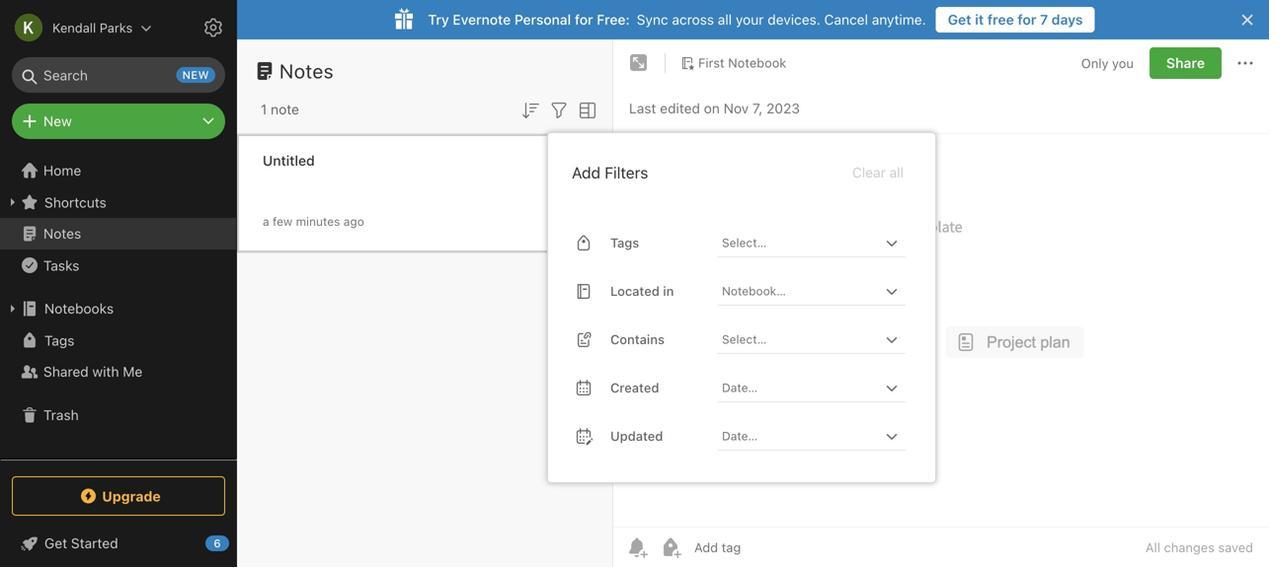 Task type: vqa. For each thing, say whether or not it's contained in the screenshot.
Notes
yes



Task type: locate. For each thing, give the bounding box(es) containing it.
notebooks
[[44, 301, 114, 317]]

add a reminder image
[[625, 536, 649, 560]]

all left your
[[718, 11, 732, 28]]

tree
[[0, 155, 237, 459]]

note list element
[[237, 40, 613, 568]]

share button
[[1150, 47, 1222, 79]]

all
[[1146, 541, 1160, 556]]

notes
[[280, 59, 334, 82], [43, 226, 81, 242]]

home
[[43, 162, 81, 179]]

new
[[182, 69, 209, 81]]

0 horizontal spatial for
[[575, 11, 593, 28]]

1 vertical spatial notes
[[43, 226, 81, 242]]

try
[[428, 11, 449, 28]]

cancel
[[824, 11, 868, 28]]

get inside help and learning task checklist field
[[44, 536, 67, 552]]

shortcuts
[[44, 194, 106, 211]]

 input text field up located in field
[[720, 229, 880, 257]]

clear all button
[[850, 161, 906, 184]]

new search field
[[26, 57, 215, 93]]

trash
[[43, 407, 79, 424]]

more actions image
[[1234, 51, 1257, 75]]

click to collapse image
[[230, 531, 244, 555]]

1 horizontal spatial notes
[[280, 59, 334, 82]]

add
[[572, 163, 601, 182]]

1 vertical spatial date…
[[722, 429, 758, 443]]

a few minutes ago
[[263, 215, 364, 229]]

minutes
[[296, 215, 340, 229]]

0 horizontal spatial get
[[44, 536, 67, 552]]

0 vertical spatial tags
[[610, 236, 639, 250]]

notes up the tasks
[[43, 226, 81, 242]]

get it free for 7 days
[[948, 11, 1083, 28]]

share
[[1166, 55, 1205, 71]]

few
[[273, 215, 293, 229]]

More actions field
[[1234, 47, 1257, 79]]

tasks
[[43, 258, 79, 274]]

all inside button
[[890, 164, 904, 181]]

View options field
[[571, 97, 599, 122]]

date… down  date picker field
[[722, 429, 758, 443]]

date… for updated
[[722, 429, 758, 443]]

tasks button
[[0, 250, 236, 281]]

Sort options field
[[519, 97, 542, 122]]

 input text field down tags field on the right of page
[[720, 277, 880, 305]]

 input text field inside tags field
[[720, 229, 880, 257]]

0 horizontal spatial tags
[[44, 333, 74, 349]]

changes
[[1164, 541, 1215, 556]]

1 horizontal spatial for
[[1018, 11, 1036, 28]]

on
[[704, 100, 720, 117]]

located in
[[610, 284, 674, 299]]

tags up the shared
[[44, 333, 74, 349]]

clear all
[[852, 164, 904, 181]]

1 horizontal spatial all
[[890, 164, 904, 181]]

tags
[[610, 236, 639, 250], [44, 333, 74, 349]]

2 vertical spatial  input text field
[[720, 326, 880, 353]]

all changes saved
[[1146, 541, 1253, 556]]

1 vertical spatial  input text field
[[720, 277, 880, 305]]

expand notebooks image
[[5, 301, 21, 317]]

for
[[575, 11, 593, 28], [1018, 11, 1036, 28]]

0 vertical spatial date…
[[722, 381, 758, 395]]

2 for from the left
[[1018, 11, 1036, 28]]

0 vertical spatial all
[[718, 11, 732, 28]]

 input text field inside contains field
[[720, 326, 880, 353]]

2023
[[766, 100, 800, 117]]

filters
[[605, 163, 648, 182]]

 input text field
[[720, 229, 880, 257], [720, 277, 880, 305], [720, 326, 880, 353]]

notes inside "note list" element
[[280, 59, 334, 82]]

you
[[1112, 56, 1134, 70]]

free
[[987, 11, 1014, 28]]

last edited on nov 7, 2023
[[629, 100, 800, 117]]

kendall
[[52, 20, 96, 35]]

notes up note
[[280, 59, 334, 82]]

first
[[698, 55, 724, 70]]

3  input text field from the top
[[720, 326, 880, 353]]

date… down contains field
[[722, 381, 758, 395]]

 input text field for contains
[[720, 326, 880, 353]]

only you
[[1081, 56, 1134, 70]]

note window element
[[613, 40, 1269, 568]]

shared with me link
[[0, 357, 236, 388]]

1 horizontal spatial get
[[948, 11, 971, 28]]

1 vertical spatial get
[[44, 536, 67, 552]]

add filters
[[572, 163, 648, 182]]

upgrade
[[102, 489, 161, 505]]

0 vertical spatial notes
[[280, 59, 334, 82]]

1 vertical spatial tags
[[44, 333, 74, 349]]

located
[[610, 284, 660, 299]]

date… inside field
[[722, 429, 758, 443]]

notebooks link
[[0, 293, 236, 325]]

 Date picker field
[[718, 374, 923, 403]]

1 note
[[261, 101, 299, 118]]

for left the "free:"
[[575, 11, 593, 28]]

0 horizontal spatial notes
[[43, 226, 81, 242]]

0 vertical spatial get
[[948, 11, 971, 28]]

2 date… from the top
[[722, 429, 758, 443]]

Located in field
[[718, 277, 906, 306]]

tags up located
[[610, 236, 639, 250]]

get left started
[[44, 536, 67, 552]]

all
[[718, 11, 732, 28], [890, 164, 904, 181]]

date…
[[722, 381, 758, 395], [722, 429, 758, 443]]

all right clear
[[890, 164, 904, 181]]

trash link
[[0, 400, 236, 432]]

1 date… from the top
[[722, 381, 758, 395]]

 input text field inside located in field
[[720, 277, 880, 305]]

Add filters field
[[547, 97, 571, 122]]

for inside the get it free for 7 days button
[[1018, 11, 1036, 28]]

date… inside  date picker field
[[722, 381, 758, 395]]

1 vertical spatial all
[[890, 164, 904, 181]]

in
[[663, 284, 674, 299]]

get it free for 7 days button
[[936, 7, 1095, 33]]

new button
[[12, 104, 225, 139]]

for left 7
[[1018, 11, 1036, 28]]

1 for from the left
[[575, 11, 593, 28]]

1  input text field from the top
[[720, 229, 880, 257]]

2  input text field from the top
[[720, 277, 880, 305]]

 input text field down located in field
[[720, 326, 880, 353]]

for for 7
[[1018, 11, 1036, 28]]

add tag image
[[659, 536, 682, 560]]

get left it
[[948, 11, 971, 28]]

anytime.
[[872, 11, 926, 28]]

get
[[948, 11, 971, 28], [44, 536, 67, 552]]

Add tag field
[[692, 540, 840, 557]]

it
[[975, 11, 984, 28]]

0 vertical spatial  input text field
[[720, 229, 880, 257]]

get inside button
[[948, 11, 971, 28]]



Task type: describe. For each thing, give the bounding box(es) containing it.
last
[[629, 100, 656, 117]]

settings image
[[201, 16, 225, 40]]

clear
[[852, 164, 886, 181]]

note
[[271, 101, 299, 118]]

try evernote personal for free: sync across all your devices. cancel anytime.
[[428, 11, 926, 28]]

parks
[[100, 20, 133, 35]]

new
[[43, 113, 72, 129]]

get for get started
[[44, 536, 67, 552]]

days
[[1052, 11, 1083, 28]]

notebook
[[728, 55, 786, 70]]

me
[[123, 364, 142, 380]]

1
[[261, 101, 267, 118]]

1 horizontal spatial tags
[[610, 236, 639, 250]]

created
[[610, 381, 659, 396]]

shared
[[43, 364, 89, 380]]

untitled
[[263, 153, 315, 169]]

free:
[[597, 11, 630, 28]]

shortcuts button
[[0, 187, 236, 218]]

Help and Learning task checklist field
[[0, 528, 237, 560]]

for for free:
[[575, 11, 593, 28]]

7,
[[753, 100, 763, 117]]

home link
[[0, 155, 237, 187]]

first notebook button
[[674, 49, 793, 77]]

 input text field for located in
[[720, 277, 880, 305]]

a
[[263, 215, 269, 229]]

first notebook
[[698, 55, 786, 70]]

kendall parks
[[52, 20, 133, 35]]

 input text field for tags
[[720, 229, 880, 257]]

saved
[[1218, 541, 1253, 556]]

started
[[71, 536, 118, 552]]

tree containing home
[[0, 155, 237, 459]]

date… for created
[[722, 381, 758, 395]]

edited
[[660, 100, 700, 117]]

7
[[1040, 11, 1048, 28]]

add filters image
[[547, 99, 571, 122]]

upgrade button
[[12, 477, 225, 517]]

get started
[[44, 536, 118, 552]]

devices.
[[768, 11, 821, 28]]

only
[[1081, 56, 1109, 70]]

your
[[736, 11, 764, 28]]

notes link
[[0, 218, 236, 250]]

Account field
[[0, 8, 152, 47]]

 Date picker field
[[718, 423, 923, 451]]

updated
[[610, 429, 663, 444]]

personal
[[514, 11, 571, 28]]

contains
[[610, 332, 665, 347]]

with
[[92, 364, 119, 380]]

Contains field
[[718, 326, 906, 354]]

tags inside button
[[44, 333, 74, 349]]

across
[[672, 11, 714, 28]]

tags button
[[0, 325, 236, 357]]

evernote
[[453, 11, 511, 28]]

shared with me
[[43, 364, 142, 380]]

Search text field
[[26, 57, 211, 93]]

expand note image
[[627, 51, 651, 75]]

0 horizontal spatial all
[[718, 11, 732, 28]]

nov
[[724, 100, 749, 117]]

Tags field
[[718, 229, 906, 258]]

ago
[[343, 215, 364, 229]]

6
[[214, 538, 221, 551]]

get for get it free for 7 days
[[948, 11, 971, 28]]

Note Editor text field
[[613, 134, 1269, 527]]

sync
[[637, 11, 668, 28]]



